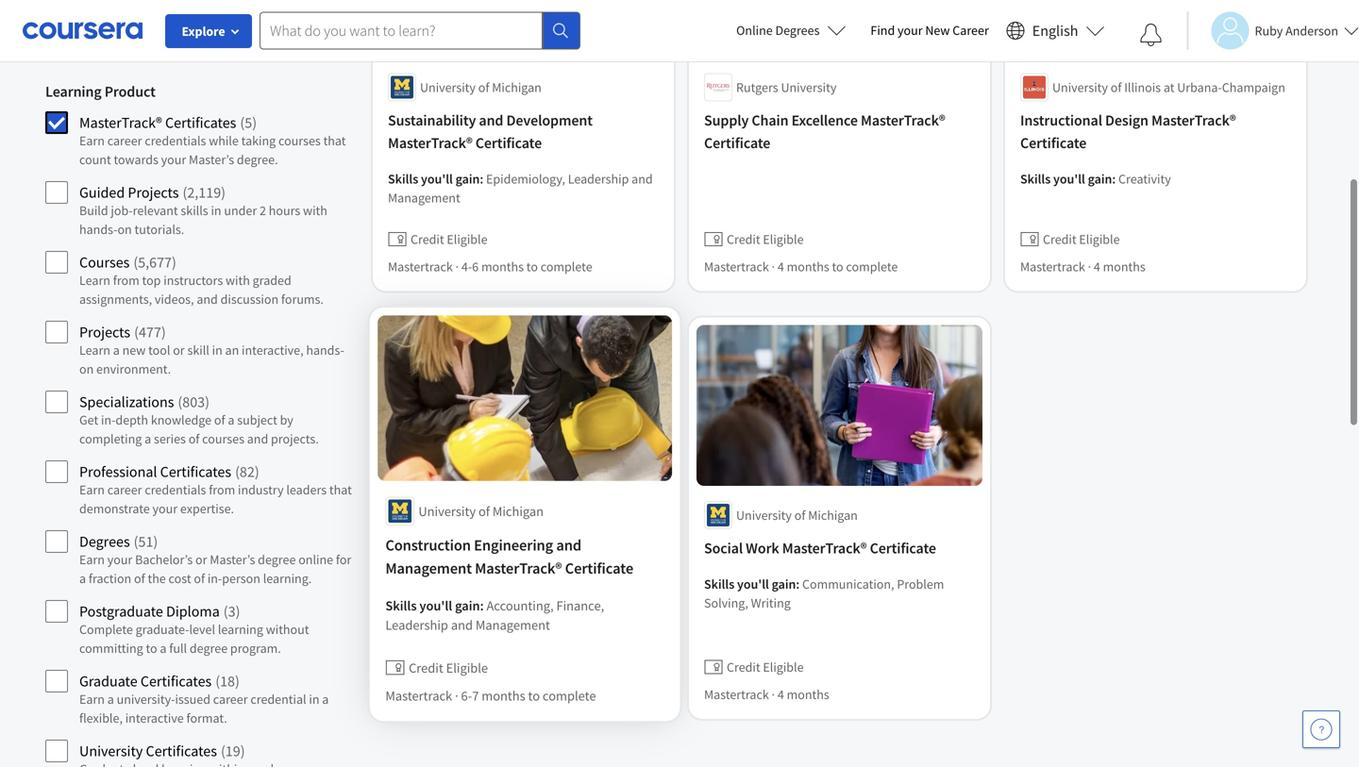 Task type: vqa. For each thing, say whether or not it's contained in the screenshot.
1
no



Task type: describe. For each thing, give the bounding box(es) containing it.
you'll down instructional
[[1053, 170, 1085, 187]]

of left the
[[134, 570, 145, 587]]

eligible for work
[[763, 659, 804, 676]]

learning product group
[[45, 80, 354, 767]]

0 vertical spatial projects
[[128, 183, 179, 202]]

of right 803
[[214, 411, 225, 428]]

mastertrack® up the communication,
[[782, 539, 867, 558]]

that for professional certificates ( 82 )
[[329, 481, 352, 498]]

: for mastertrack®
[[796, 576, 800, 593]]

credit for design
[[1043, 231, 1076, 248]]

and inside construction engineering and management mastertrack® certificate
[[556, 536, 581, 555]]

learning
[[218, 621, 263, 638]]

social work mastertrack® certificate link
[[704, 537, 975, 560]]

certificate inside sustainability and development mastertrack® certificate
[[475, 133, 542, 152]]

3
[[228, 602, 236, 621]]

and inside learn from top instructors with graded assignments, videos, and discussion forums.
[[197, 290, 218, 307]]

) right while
[[252, 113, 257, 132]]

earn for mastertrack® certificates ( 5 )
[[79, 132, 105, 149]]

you'll for development
[[421, 170, 453, 187]]

university for and
[[420, 79, 476, 96]]

4-
[[461, 258, 472, 275]]

find your new career
[[871, 22, 989, 39]]

skills you'll gain : for construction
[[385, 597, 486, 614]]

· for design
[[1088, 258, 1091, 275]]

skills
[[181, 202, 208, 219]]

university for design
[[1052, 79, 1108, 96]]

degree.
[[237, 151, 278, 168]]

university up excellence
[[781, 79, 837, 96]]

person
[[222, 570, 260, 587]]

from inside learn from top instructors with graded assignments, videos, and discussion forums.
[[113, 272, 139, 289]]

english button
[[998, 0, 1112, 61]]

complete graduate-level learning without committing to a full degree program.
[[79, 621, 309, 657]]

803
[[182, 392, 205, 411]]

a inside earn your bachelor's or master's degree online for a fraction of the cost of in-person learning.
[[79, 570, 86, 587]]

11
[[138, 28, 153, 47]]

full
[[169, 640, 187, 657]]

illinois
[[1124, 79, 1161, 96]]

knowledge
[[151, 411, 211, 428]]

university of illinois at urbana-champaign
[[1052, 79, 1285, 96]]

gain left creativity
[[1088, 170, 1112, 187]]

certificate up the problem
[[870, 539, 936, 558]]

new
[[122, 341, 146, 358]]

university of michigan for engineering
[[418, 502, 544, 520]]

projects.
[[271, 430, 319, 447]]

certificates for professional certificates
[[160, 462, 231, 481]]

get
[[79, 411, 98, 428]]

mastertrack® inside sustainability and development mastertrack® certificate
[[388, 133, 473, 152]]

or inside earn your bachelor's or master's degree online for a fraction of the cost of in-person learning.
[[195, 551, 207, 568]]

postgraduate diploma ( 3 )
[[79, 602, 240, 621]]

graduate-
[[136, 621, 189, 638]]

professional
[[79, 462, 157, 481]]

degree inside complete graduate-level learning without committing to a full degree program.
[[190, 640, 228, 657]]

and inside sustainability and development mastertrack® certificate
[[479, 111, 503, 130]]

sustainability and development mastertrack® certificate link
[[388, 109, 659, 154]]

) right new
[[161, 323, 166, 341]]

communication,
[[802, 576, 894, 593]]

in for 18
[[309, 691, 319, 708]]

explore
[[182, 23, 225, 40]]

degree inside earn your bachelor's or master's degree online for a fraction of the cost of in-person learning.
[[258, 551, 296, 568]]

skills down instructional
[[1020, 170, 1051, 187]]

19
[[225, 742, 240, 760]]

university for work
[[736, 507, 792, 524]]

and inside accounting, finance, leadership and management
[[451, 616, 473, 634]]

michigan for development
[[492, 79, 542, 96]]

under
[[224, 202, 257, 219]]

gain for mastertrack®
[[772, 576, 796, 593]]

mastertrack for design
[[1020, 258, 1085, 275]]

management for epidemiology,
[[388, 189, 460, 206]]

creativity
[[1118, 170, 1171, 187]]

of left illinois
[[1111, 79, 1122, 96]]

epidemiology,
[[486, 170, 565, 187]]

explore button
[[165, 14, 252, 48]]

spanish ( 11
[[79, 28, 153, 47]]

build
[[79, 202, 108, 219]]

credit eligible for design
[[1043, 231, 1120, 248]]

construction engineering and management mastertrack® certificate
[[385, 536, 633, 578]]

18
[[220, 672, 235, 691]]

5
[[245, 113, 252, 132]]

mastertrack · 4 months for design
[[1020, 258, 1145, 275]]

) down subject
[[255, 462, 259, 481]]

: left creativity
[[1112, 170, 1116, 187]]

a inside learn a new tool or skill in an interactive, hands- on environment.
[[113, 341, 120, 358]]

industry
[[238, 481, 284, 498]]

in- inside earn your bachelor's or master's degree online for a fraction of the cost of in-person learning.
[[207, 570, 222, 587]]

relevant
[[133, 202, 178, 219]]

with inside build job-relevant skills in under 2 hours with hands-on tutorials.
[[303, 202, 327, 219]]

social work mastertrack® certificate
[[704, 539, 936, 558]]

What do you want to learn? text field
[[260, 12, 543, 50]]

leadership inside epidemiology, leadership and management
[[568, 170, 629, 187]]

fraction
[[89, 570, 131, 587]]

expertise.
[[180, 500, 234, 517]]

credit eligible for work
[[727, 659, 804, 676]]

graduate
[[79, 672, 137, 691]]

· for and
[[455, 258, 459, 275]]

management for construction
[[385, 559, 472, 578]]

towards
[[114, 151, 158, 168]]

english
[[1032, 21, 1078, 40]]

construction
[[385, 536, 471, 555]]

university of michigan for work
[[736, 507, 858, 524]]

skills you'll gain : for sustainability
[[388, 170, 486, 187]]

hands- for projects ( 477 )
[[306, 341, 344, 358]]

4 for instructional design mastertrack® certificate
[[1094, 258, 1100, 275]]

show notifications image
[[1140, 24, 1162, 46]]

finance,
[[556, 597, 604, 614]]

certificates for graduate certificates
[[140, 672, 212, 691]]

job-
[[111, 202, 133, 219]]

leaders
[[286, 481, 327, 498]]

projects ( 477 )
[[79, 323, 166, 341]]

career inside the earn a university-issued career credential in a flexible, interactive format.
[[213, 691, 248, 708]]

mastertrack® inside instructional design mastertrack® certificate
[[1151, 111, 1236, 130]]

social
[[704, 539, 743, 558]]

· for work
[[772, 686, 775, 703]]

on for guided
[[117, 221, 132, 238]]

postgraduate
[[79, 602, 163, 621]]

excellence
[[791, 111, 858, 130]]

skill
[[187, 341, 209, 358]]

mastertrack® inside "learning product" group
[[79, 113, 162, 132]]

gain for and
[[455, 597, 480, 614]]

university of michigan for and
[[420, 79, 542, 96]]

management inside accounting, finance, leadership and management
[[476, 616, 550, 634]]

earn a university-issued career credential in a flexible, interactive format.
[[79, 691, 329, 726]]

taking
[[241, 132, 276, 149]]

sustainability
[[388, 111, 476, 130]]

online
[[298, 551, 333, 568]]

: for and
[[480, 597, 484, 614]]

) down the program.
[[235, 672, 240, 691]]

skills you'll gain : creativity
[[1020, 170, 1171, 187]]

) down the earn a university-issued career credential in a flexible, interactive format.
[[240, 742, 245, 760]]

eligible up mastertrack · 4 months to complete
[[763, 231, 804, 248]]

an
[[225, 341, 239, 358]]

) up the
[[153, 532, 158, 551]]

skills for mastertrack®
[[704, 576, 734, 593]]

courses
[[79, 253, 130, 272]]

complete
[[79, 621, 133, 638]]

82
[[240, 462, 255, 481]]

of up the engineering
[[478, 502, 490, 520]]

51
[[138, 532, 153, 551]]

mastertrack · 4 months to complete
[[704, 258, 898, 275]]

university-
[[117, 691, 175, 708]]

mastertrack for work
[[704, 686, 769, 703]]

communication, problem solving, writing
[[704, 576, 944, 611]]

skills you'll gain : for social
[[704, 576, 802, 593]]

complete for development
[[541, 258, 592, 275]]

supply
[[704, 111, 749, 130]]

learning product
[[45, 82, 156, 101]]

in inside build job-relevant skills in under 2 hours with hands-on tutorials.
[[211, 202, 221, 219]]

certificate inside instructional design mastertrack® certificate
[[1020, 133, 1087, 152]]

and inside epidemiology, leadership and management
[[632, 170, 653, 187]]

urbana-
[[1177, 79, 1222, 96]]

mastertrack for and
[[388, 258, 453, 275]]

instructional design mastertrack® certificate
[[1020, 111, 1236, 152]]

mastertrack® inside supply chain excellence mastertrack® certificate
[[861, 111, 945, 130]]

rutgers
[[736, 79, 778, 96]]

work
[[746, 539, 779, 558]]

videos,
[[155, 290, 194, 307]]

learn for projects ( 477 )
[[79, 341, 110, 358]]

) down person
[[236, 602, 240, 621]]

bachelor's
[[135, 551, 193, 568]]

instructional design mastertrack® certificate link
[[1020, 109, 1291, 154]]

rutgers university
[[736, 79, 837, 96]]

learn from top instructors with graded assignments, videos, and discussion forums.
[[79, 272, 324, 307]]

demonstrate
[[79, 500, 150, 517]]

tool
[[148, 341, 170, 358]]



Task type: locate. For each thing, give the bounding box(es) containing it.
2 earn from the top
[[79, 481, 105, 498]]

mastertrack · 4 months for work
[[704, 686, 829, 703]]

on down job-
[[117, 221, 132, 238]]

get in-depth knowledge of a subject by completing a series of courses and projects.
[[79, 411, 319, 447]]

that right leaders
[[329, 481, 352, 498]]

credit up mastertrack · 4-6 months to complete on the left
[[411, 231, 444, 248]]

1 vertical spatial leadership
[[385, 616, 448, 634]]

michigan for mastertrack®
[[808, 507, 858, 524]]

credential
[[250, 691, 306, 708]]

credentials up towards
[[145, 132, 206, 149]]

earn inside earn your bachelor's or master's degree online for a fraction of the cost of in-person learning.
[[79, 551, 105, 568]]

that right taking
[[323, 132, 346, 149]]

3 earn from the top
[[79, 551, 105, 568]]

: down social work mastertrack® certificate
[[796, 576, 800, 593]]

1 horizontal spatial or
[[195, 551, 207, 568]]

certificates
[[165, 113, 236, 132], [160, 462, 231, 481], [140, 672, 212, 691], [146, 742, 217, 760]]

career up format.
[[213, 691, 248, 708]]

you'll for and
[[419, 597, 452, 614]]

a left new
[[113, 341, 120, 358]]

of up sustainability and development mastertrack® certificate
[[478, 79, 489, 96]]

1 vertical spatial skills you'll gain :
[[704, 576, 802, 593]]

graded
[[253, 272, 291, 289]]

a right the credential in the bottom left of the page
[[322, 691, 329, 708]]

career inside earn career credentials while taking courses that count towards your master's degree.
[[107, 132, 142, 149]]

0 vertical spatial career
[[107, 132, 142, 149]]

you'll down construction
[[419, 597, 452, 614]]

gain up writing
[[772, 576, 796, 593]]

eligible for and
[[447, 231, 488, 248]]

None search field
[[260, 12, 580, 50]]

: left the accounting,
[[480, 597, 484, 614]]

0 vertical spatial mastertrack · 4 months
[[1020, 258, 1145, 275]]

accounting, finance, leadership and management
[[385, 597, 604, 634]]

0 horizontal spatial degree
[[190, 640, 228, 657]]

mastertrack · 4-6 months to complete
[[388, 258, 592, 275]]

eligible down skills you'll gain : creativity
[[1079, 231, 1120, 248]]

or right bachelor's
[[195, 551, 207, 568]]

courses right taking
[[278, 132, 321, 149]]

your down mastertrack® certificates ( 5 )
[[161, 151, 186, 168]]

hands-
[[79, 221, 117, 238], [306, 341, 344, 358]]

a left series
[[145, 430, 151, 447]]

your inside earn career credentials while taking courses that count towards your master's degree.
[[161, 151, 186, 168]]

1 horizontal spatial leadership
[[568, 170, 629, 187]]

credit
[[411, 231, 444, 248], [727, 231, 760, 248], [1043, 231, 1076, 248], [727, 659, 760, 676], [409, 659, 443, 676]]

1 vertical spatial degree
[[190, 640, 228, 657]]

in right skills on the top of the page
[[211, 202, 221, 219]]

or inside learn a new tool or skill in an interactive, hands- on environment.
[[173, 341, 185, 358]]

credentials for mastertrack®
[[145, 132, 206, 149]]

degrees inside 'dropdown button'
[[775, 22, 820, 39]]

1 vertical spatial in
[[212, 341, 222, 358]]

certificates for mastertrack® certificates
[[165, 113, 236, 132]]

1 horizontal spatial hands-
[[306, 341, 344, 358]]

complete for and
[[543, 687, 596, 705]]

4 for social work mastertrack® certificate
[[778, 686, 784, 703]]

0 vertical spatial in-
[[101, 411, 116, 428]]

forums.
[[281, 290, 324, 307]]

issued
[[175, 691, 210, 708]]

hands- inside learn a new tool or skill in an interactive, hands- on environment.
[[306, 341, 344, 358]]

skills you'll gain : up writing
[[704, 576, 802, 593]]

credit eligible down writing
[[727, 659, 804, 676]]

gain
[[455, 170, 480, 187], [1088, 170, 1112, 187], [772, 576, 796, 593], [455, 597, 480, 614]]

1 vertical spatial degrees
[[79, 532, 130, 551]]

ruby anderson
[[1255, 22, 1338, 39]]

2 vertical spatial skills you'll gain :
[[385, 597, 486, 614]]

: left the epidemiology,
[[480, 170, 483, 187]]

from up assignments,
[[113, 272, 139, 289]]

learn for courses ( 5,677 )
[[79, 272, 110, 289]]

credit for work
[[727, 659, 760, 676]]

complete
[[541, 258, 592, 275], [846, 258, 898, 275], [543, 687, 596, 705]]

certificates left 5 on the top
[[165, 113, 236, 132]]

0 horizontal spatial hands-
[[79, 221, 117, 238]]

earn inside earn career credentials while taking courses that count towards your master's degree.
[[79, 132, 105, 149]]

accounting,
[[486, 597, 554, 614]]

mastertrack® down sustainability
[[388, 133, 473, 152]]

master's inside earn career credentials while taking courses that count towards your master's degree.
[[189, 151, 234, 168]]

career
[[953, 22, 989, 39]]

build job-relevant skills in under 2 hours with hands-on tutorials.
[[79, 202, 327, 238]]

on for projects
[[79, 360, 94, 377]]

online
[[736, 22, 773, 39]]

and
[[479, 111, 503, 130], [632, 170, 653, 187], [197, 290, 218, 307], [247, 430, 268, 447], [556, 536, 581, 555], [451, 616, 473, 634]]

0 vertical spatial degrees
[[775, 22, 820, 39]]

to
[[526, 258, 538, 275], [832, 258, 843, 275], [146, 640, 157, 657], [528, 687, 540, 705]]

certificates up expertise.
[[160, 462, 231, 481]]

earn career credentials while taking courses that count towards your master's degree.
[[79, 132, 346, 168]]

university inside "learning product" group
[[79, 742, 143, 760]]

from up expertise.
[[209, 481, 235, 498]]

a left full
[[160, 640, 167, 657]]

learn left new
[[79, 341, 110, 358]]

to inside complete graduate-level learning without committing to a full degree program.
[[146, 640, 157, 657]]

earn up count
[[79, 132, 105, 149]]

university certificates ( 19 )
[[79, 742, 245, 760]]

michigan up social work mastertrack® certificate link
[[808, 507, 858, 524]]

university up instructional
[[1052, 79, 1108, 96]]

: for development
[[480, 170, 483, 187]]

count
[[79, 151, 111, 168]]

eligible for design
[[1079, 231, 1120, 248]]

2 vertical spatial career
[[213, 691, 248, 708]]

your right find
[[898, 22, 923, 39]]

you'll
[[421, 170, 453, 187], [1053, 170, 1085, 187], [737, 576, 769, 593], [419, 597, 452, 614]]

problem
[[897, 576, 944, 593]]

michigan up the engineering
[[493, 502, 544, 520]]

subject
[[237, 411, 277, 428]]

credit up mastertrack · 4 months to complete
[[727, 231, 760, 248]]

without
[[266, 621, 309, 638]]

tutorials.
[[134, 221, 184, 238]]

1 horizontal spatial with
[[303, 202, 327, 219]]

0 vertical spatial courses
[[278, 132, 321, 149]]

leadership inside accounting, finance, leadership and management
[[385, 616, 448, 634]]

) right top at top
[[172, 253, 176, 272]]

assignments,
[[79, 290, 152, 307]]

career inside earn career credentials from industry leaders that demonstrate your expertise.
[[107, 481, 142, 498]]

0 vertical spatial in
[[211, 202, 221, 219]]

0 vertical spatial learn
[[79, 272, 110, 289]]

on inside learn a new tool or skill in an interactive, hands- on environment.
[[79, 360, 94, 377]]

earn career credentials from industry leaders that demonstrate your expertise.
[[79, 481, 352, 517]]

leadership down construction
[[385, 616, 448, 634]]

earn for degrees ( 51 )
[[79, 551, 105, 568]]

specializations
[[79, 392, 174, 411]]

credit eligible up mastertrack · 4 months to complete
[[727, 231, 804, 248]]

1 horizontal spatial degree
[[258, 551, 296, 568]]

0 horizontal spatial in-
[[101, 411, 116, 428]]

courses inside get in-depth knowledge of a subject by completing a series of courses and projects.
[[202, 430, 244, 447]]

1 vertical spatial with
[[226, 272, 250, 289]]

earn up fraction
[[79, 551, 105, 568]]

skills down sustainability
[[388, 170, 418, 187]]

in inside learn a new tool or skill in an interactive, hands- on environment.
[[212, 341, 222, 358]]

2
[[260, 202, 266, 219]]

0 vertical spatial or
[[173, 341, 185, 358]]

engineering
[[474, 536, 553, 555]]

skills for and
[[385, 597, 417, 614]]

0 vertical spatial credentials
[[145, 132, 206, 149]]

0 vertical spatial from
[[113, 272, 139, 289]]

of down knowledge
[[188, 430, 199, 447]]

sustainability and development mastertrack® certificate
[[388, 111, 593, 152]]

0 horizontal spatial degrees
[[79, 532, 130, 551]]

management inside construction engineering and management mastertrack® certificate
[[385, 559, 472, 578]]

a up flexible,
[[107, 691, 114, 708]]

degrees inside "learning product" group
[[79, 532, 130, 551]]

career for professional
[[107, 481, 142, 498]]

degrees right online
[[775, 22, 820, 39]]

michigan up sustainability and development mastertrack® certificate link
[[492, 79, 542, 96]]

and inside get in-depth knowledge of a subject by completing a series of courses and projects.
[[247, 430, 268, 447]]

1 vertical spatial learn
[[79, 341, 110, 358]]

on
[[117, 221, 132, 238], [79, 360, 94, 377]]

that inside earn career credentials while taking courses that count towards your master's degree.
[[323, 132, 346, 149]]

degrees ( 51 )
[[79, 532, 158, 551]]

1 horizontal spatial from
[[209, 481, 235, 498]]

hands- for guided projects ( 2,119 )
[[79, 221, 117, 238]]

0 vertical spatial skills you'll gain :
[[388, 170, 486, 187]]

eligible down writing
[[763, 659, 804, 676]]

career for mastertrack®
[[107, 132, 142, 149]]

career up demonstrate
[[107, 481, 142, 498]]

graduate certificates ( 18 )
[[79, 672, 240, 691]]

a
[[113, 341, 120, 358], [228, 411, 234, 428], [145, 430, 151, 447], [79, 570, 86, 587], [160, 640, 167, 657], [107, 691, 114, 708], [322, 691, 329, 708]]

projects down assignments,
[[79, 323, 130, 341]]

guided projects ( 2,119 )
[[79, 183, 226, 202]]

certificate up the epidemiology,
[[475, 133, 542, 152]]

chain
[[752, 111, 788, 130]]

0 vertical spatial with
[[303, 202, 327, 219]]

at
[[1164, 79, 1174, 96]]

mastertrack®
[[861, 111, 945, 130], [1151, 111, 1236, 130], [79, 113, 162, 132], [388, 133, 473, 152], [782, 539, 867, 558], [475, 559, 562, 578]]

) down learn a new tool or skill in an interactive, hands- on environment.
[[205, 392, 210, 411]]

certificate inside construction engineering and management mastertrack® certificate
[[565, 559, 633, 578]]

for
[[336, 551, 351, 568]]

courses inside earn career credentials while taking courses that count towards your master's degree.
[[278, 132, 321, 149]]

1 learn from the top
[[79, 272, 110, 289]]

new
[[925, 22, 950, 39]]

writing
[[751, 594, 791, 611]]

discussion
[[220, 290, 279, 307]]

format.
[[186, 709, 227, 726]]

university down flexible,
[[79, 742, 143, 760]]

1 vertical spatial or
[[195, 551, 207, 568]]

on inside build job-relevant skills in under 2 hours with hands-on tutorials.
[[117, 221, 132, 238]]

instructors
[[164, 272, 223, 289]]

1 horizontal spatial mastertrack · 4 months
[[1020, 258, 1145, 275]]

specializations ( 803 )
[[79, 392, 210, 411]]

degree down level
[[190, 640, 228, 657]]

hours
[[269, 202, 300, 219]]

0 horizontal spatial or
[[173, 341, 185, 358]]

1 vertical spatial hands-
[[306, 341, 344, 358]]

program.
[[230, 640, 281, 657]]

a left fraction
[[79, 570, 86, 587]]

certificate up finance,
[[565, 559, 633, 578]]

0 horizontal spatial on
[[79, 360, 94, 377]]

certificate inside supply chain excellence mastertrack® certificate
[[704, 133, 770, 152]]

1 vertical spatial that
[[329, 481, 352, 498]]

credit down skills you'll gain : creativity
[[1043, 231, 1076, 248]]

1 horizontal spatial on
[[117, 221, 132, 238]]

0 vertical spatial hands-
[[79, 221, 117, 238]]

0 vertical spatial on
[[117, 221, 132, 238]]

in- right cost
[[207, 570, 222, 587]]

1 horizontal spatial in-
[[207, 570, 222, 587]]

2 learn from the top
[[79, 341, 110, 358]]

learn inside learn from top instructors with graded assignments, videos, and discussion forums.
[[79, 272, 110, 289]]

michigan
[[492, 79, 542, 96], [493, 502, 544, 520], [808, 507, 858, 524]]

hands- inside build job-relevant skills in under 2 hours with hands-on tutorials.
[[79, 221, 117, 238]]

0 vertical spatial leadership
[[568, 170, 629, 187]]

find
[[871, 22, 895, 39]]

skills down construction
[[385, 597, 417, 614]]

mastertrack for engineering
[[385, 687, 452, 705]]

1 vertical spatial courses
[[202, 430, 244, 447]]

gain for development
[[455, 170, 480, 187]]

earn for graduate certificates ( 18 )
[[79, 691, 105, 708]]

completing
[[79, 430, 142, 447]]

1 vertical spatial in-
[[207, 570, 222, 587]]

degrees down demonstrate
[[79, 532, 130, 551]]

4
[[778, 258, 784, 275], [1094, 258, 1100, 275], [778, 686, 784, 703]]

projects down towards
[[128, 183, 179, 202]]

1 vertical spatial projects
[[79, 323, 130, 341]]

university up the work
[[736, 507, 792, 524]]

committing
[[79, 640, 143, 657]]

certificate down supply
[[704, 133, 770, 152]]

1 vertical spatial from
[[209, 481, 235, 498]]

degrees
[[775, 22, 820, 39], [79, 532, 130, 551]]

learn inside learn a new tool or skill in an interactive, hands- on environment.
[[79, 341, 110, 358]]

mastertrack · 4 months down writing
[[704, 686, 829, 703]]

1 vertical spatial master's
[[210, 551, 255, 568]]

0 horizontal spatial from
[[113, 272, 139, 289]]

your
[[898, 22, 923, 39], [161, 151, 186, 168], [152, 500, 178, 517], [107, 551, 132, 568]]

university up construction
[[418, 502, 476, 520]]

0 vertical spatial degree
[[258, 551, 296, 568]]

4 earn from the top
[[79, 691, 105, 708]]

skills for development
[[388, 170, 418, 187]]

michigan for and
[[493, 502, 544, 520]]

learn a new tool or skill in an interactive, hands- on environment.
[[79, 341, 344, 377]]

supply chain excellence mastertrack® certificate
[[704, 111, 945, 152]]

0 horizontal spatial leadership
[[385, 616, 448, 634]]

credentials inside earn career credentials from industry leaders that demonstrate your expertise.
[[145, 481, 206, 498]]

of right cost
[[194, 570, 205, 587]]

6-
[[461, 687, 472, 705]]

earn
[[79, 132, 105, 149], [79, 481, 105, 498], [79, 551, 105, 568], [79, 691, 105, 708]]

0 horizontal spatial with
[[226, 272, 250, 289]]

learning.
[[263, 570, 312, 587]]

with right 'hours'
[[303, 202, 327, 219]]

credit eligible up '4-'
[[411, 231, 488, 248]]

credit up mastertrack · 6-7 months to complete
[[409, 659, 443, 676]]

learn up assignments,
[[79, 272, 110, 289]]

6
[[472, 258, 479, 275]]

months
[[481, 258, 524, 275], [787, 258, 829, 275], [1103, 258, 1145, 275], [787, 686, 829, 703], [482, 687, 525, 705]]

1 earn from the top
[[79, 132, 105, 149]]

or right tool
[[173, 341, 185, 358]]

that for mastertrack® certificates ( 5 )
[[323, 132, 346, 149]]

0 vertical spatial that
[[323, 132, 346, 149]]

credit eligible for engineering
[[409, 659, 488, 676]]

certificates for university certificates
[[146, 742, 217, 760]]

· for engineering
[[455, 687, 458, 705]]

2 vertical spatial management
[[476, 616, 550, 634]]

management down construction
[[385, 559, 472, 578]]

product
[[104, 82, 156, 101]]

credit for engineering
[[409, 659, 443, 676]]

by
[[280, 411, 293, 428]]

university of michigan up social work mastertrack® certificate
[[736, 507, 858, 524]]

1 vertical spatial career
[[107, 481, 142, 498]]

your inside earn career credentials from industry leaders that demonstrate your expertise.
[[152, 500, 178, 517]]

find your new career link
[[861, 19, 998, 42]]

credentials inside earn career credentials while taking courses that count towards your master's degree.
[[145, 132, 206, 149]]

certificates down format.
[[146, 742, 217, 760]]

while
[[209, 132, 239, 149]]

a inside complete graduate-level learning without committing to a full degree program.
[[160, 640, 167, 657]]

0 vertical spatial master's
[[189, 151, 234, 168]]

master's inside earn your bachelor's or master's degree online for a fraction of the cost of in-person learning.
[[210, 551, 255, 568]]

your down professional certificates ( 82 )
[[152, 500, 178, 517]]

environment.
[[96, 360, 171, 377]]

2 credentials from the top
[[145, 481, 206, 498]]

help center image
[[1310, 718, 1333, 741]]

1 horizontal spatial courses
[[278, 132, 321, 149]]

in- inside get in-depth knowledge of a subject by completing a series of courses and projects.
[[101, 411, 116, 428]]

you'll for mastertrack®
[[737, 576, 769, 593]]

0 horizontal spatial mastertrack · 4 months
[[704, 686, 829, 703]]

2 vertical spatial in
[[309, 691, 319, 708]]

mastertrack® down the engineering
[[475, 559, 562, 578]]

earn your bachelor's or master's degree online for a fraction of the cost of in-person learning.
[[79, 551, 351, 587]]

coursera image
[[23, 15, 143, 46]]

a left subject
[[228, 411, 234, 428]]

skills you'll gain : down sustainability
[[388, 170, 486, 187]]

credit eligible for and
[[411, 231, 488, 248]]

with up discussion
[[226, 272, 250, 289]]

0 vertical spatial management
[[388, 189, 460, 206]]

in
[[211, 202, 221, 219], [212, 341, 222, 358], [309, 691, 319, 708]]

·
[[455, 258, 459, 275], [772, 258, 775, 275], [1088, 258, 1091, 275], [772, 686, 775, 703], [455, 687, 458, 705]]

certificate down instructional
[[1020, 133, 1087, 152]]

with inside learn from top instructors with graded assignments, videos, and discussion forums.
[[226, 272, 250, 289]]

earn inside the earn a university-issued career credential in a flexible, interactive format.
[[79, 691, 105, 708]]

depth
[[116, 411, 148, 428]]

credit eligible up 6- at the left of the page
[[409, 659, 488, 676]]

eligible up 6- at the left of the page
[[446, 659, 488, 676]]

skills you'll gain : down construction
[[385, 597, 486, 614]]

that inside earn career credentials from industry leaders that demonstrate your expertise.
[[329, 481, 352, 498]]

1 vertical spatial on
[[79, 360, 94, 377]]

university of michigan up sustainability and development mastertrack® certificate
[[420, 79, 542, 96]]

master's
[[189, 151, 234, 168], [210, 551, 255, 568]]

2,119
[[187, 183, 221, 202]]

university for engineering
[[418, 502, 476, 520]]

1 vertical spatial management
[[385, 559, 472, 578]]

mastertrack® right excellence
[[861, 111, 945, 130]]

) right skills on the top of the page
[[221, 183, 226, 202]]

mastertrack® inside construction engineering and management mastertrack® certificate
[[475, 559, 562, 578]]

credentials for professional
[[145, 481, 206, 498]]

credit eligible down skills you'll gain : creativity
[[1043, 231, 1120, 248]]

from inside earn career credentials from industry leaders that demonstrate your expertise.
[[209, 481, 235, 498]]

in for )
[[212, 341, 222, 358]]

your inside earn your bachelor's or master's degree online for a fraction of the cost of in-person learning.
[[107, 551, 132, 568]]

earn inside earn career credentials from industry leaders that demonstrate your expertise.
[[79, 481, 105, 498]]

1 vertical spatial mastertrack · 4 months
[[704, 686, 829, 703]]

management inside epidemiology, leadership and management
[[388, 189, 460, 206]]

cost
[[169, 570, 191, 587]]

credit for and
[[411, 231, 444, 248]]

in inside the earn a university-issued career credential in a flexible, interactive format.
[[309, 691, 319, 708]]

flexible,
[[79, 709, 123, 726]]

eligible for engineering
[[446, 659, 488, 676]]

1 vertical spatial credentials
[[145, 481, 206, 498]]

courses down subject
[[202, 430, 244, 447]]

mastertrack · 4 months down skills you'll gain : creativity
[[1020, 258, 1145, 275]]

of up social work mastertrack® certificate
[[794, 507, 805, 524]]

projects
[[128, 183, 179, 202], [79, 323, 130, 341]]

that
[[323, 132, 346, 149], [329, 481, 352, 498]]

earn for professional certificates ( 82 )
[[79, 481, 105, 498]]

mastertrack® down 'urbana-'
[[1151, 111, 1236, 130]]

1 credentials from the top
[[145, 132, 206, 149]]

in left an
[[212, 341, 222, 358]]

1 horizontal spatial degrees
[[775, 22, 820, 39]]

0 horizontal spatial courses
[[202, 430, 244, 447]]



